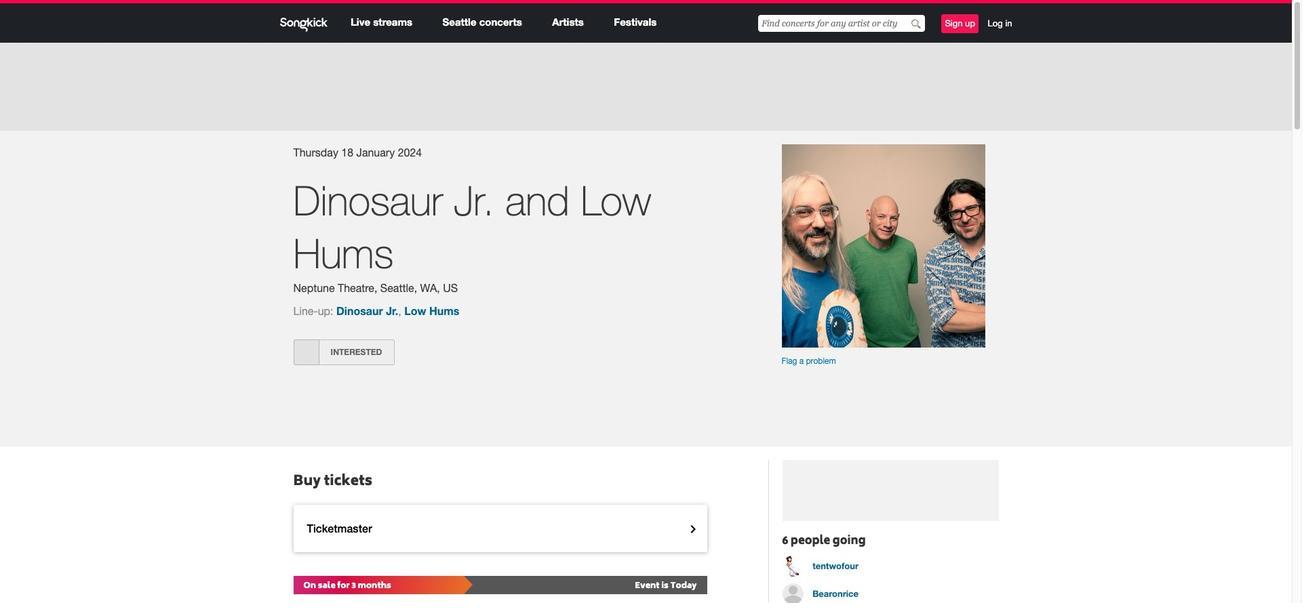 Task type: describe. For each thing, give the bounding box(es) containing it.
neptune theatre link
[[293, 282, 374, 294]]

interested button
[[293, 340, 394, 366]]

tickets
[[324, 471, 372, 495]]

bearonrice
[[813, 588, 859, 599]]

low hums
[[293, 176, 651, 277]]

log
[[988, 18, 1003, 28]]

bearonrice link
[[782, 584, 859, 604]]

18
[[341, 147, 353, 159]]

us
[[443, 282, 458, 294]]

0 horizontal spatial low
[[404, 305, 426, 317]]

ticketmaster link
[[293, 505, 707, 553]]

1 vertical spatial low hums link
[[404, 305, 459, 317]]

hums inside low hums
[[293, 229, 394, 277]]

1 vertical spatial dinosaur
[[336, 305, 383, 317]]

sale
[[318, 580, 336, 594]]

6
[[782, 532, 788, 551]]

interested
[[331, 347, 382, 357]]

search image
[[912, 19, 921, 29]]

people
[[791, 532, 830, 551]]

artists
[[552, 16, 584, 28]]

tentwofour's profile image image
[[782, 556, 803, 577]]

, inside line-up: dinosaur jr. , low hums
[[398, 305, 401, 317]]

festivals
[[614, 16, 657, 28]]

wa,
[[420, 282, 440, 294]]

for
[[337, 580, 350, 594]]

buy tickets
[[293, 471, 372, 495]]

sign up
[[945, 18, 975, 28]]

1 vertical spatial dinosaur jr. link
[[336, 305, 398, 317]]

0 horizontal spatial jr.
[[386, 305, 398, 317]]

streams
[[373, 16, 412, 28]]

tentwofour link
[[782, 556, 859, 577]]

january
[[357, 147, 395, 159]]

line-
[[293, 305, 318, 317]]

tentwofour
[[813, 561, 859, 572]]

1 horizontal spatial hums
[[429, 305, 459, 317]]

0 vertical spatial jr.
[[454, 176, 494, 225]]

seattle concerts link
[[443, 16, 522, 28]]

line-up: dinosaur jr. , low hums
[[293, 305, 459, 317]]

live
[[351, 16, 370, 28]]



Task type: vqa. For each thing, say whether or not it's contained in the screenshot.
and
yes



Task type: locate. For each thing, give the bounding box(es) containing it.
event is today
[[635, 580, 697, 594]]

0 vertical spatial dinosaur
[[293, 176, 443, 225]]

live streams link
[[351, 16, 412, 28]]

1 vertical spatial low
[[404, 305, 426, 317]]

0 vertical spatial low hums link
[[293, 176, 651, 277]]

dinosaur jr. link
[[293, 176, 494, 225], [336, 305, 398, 317]]

,
[[374, 282, 377, 294], [398, 305, 401, 317]]

sign up link
[[942, 14, 979, 33]]

0 vertical spatial hums
[[293, 229, 394, 277]]

log in link
[[988, 18, 1012, 30]]

up:
[[318, 305, 333, 317]]

sign
[[945, 18, 963, 28]]

low inside low hums
[[581, 176, 651, 225]]

6 people going
[[782, 532, 866, 551]]

neptune
[[293, 282, 335, 294]]

jr. down seattle,
[[386, 305, 398, 317]]

seattle concerts
[[443, 16, 522, 28]]

ticketmaster
[[307, 522, 372, 535]]

a
[[800, 357, 804, 366]]

buy
[[293, 471, 321, 495]]

low hums link
[[293, 176, 651, 277], [404, 305, 459, 317]]

3
[[352, 580, 356, 594]]

low hums link down wa, on the left of the page
[[404, 305, 459, 317]]

theatre
[[338, 282, 374, 294]]

, up line-up: dinosaur jr. , low hums
[[374, 282, 377, 294]]

dinosaur jr. link down the "neptune theatre , seattle, wa, us"
[[336, 305, 398, 317]]

dinosaur jr. live image
[[782, 144, 985, 348]]

0 horizontal spatial hums
[[293, 229, 394, 277]]

0 vertical spatial low
[[581, 176, 651, 225]]

flag
[[782, 357, 797, 366]]

0 vertical spatial ,
[[374, 282, 377, 294]]

seattle
[[443, 16, 477, 28]]

thursday
[[293, 147, 338, 159]]

2024
[[398, 147, 422, 159]]

1 horizontal spatial jr.
[[454, 176, 494, 225]]

festivals link
[[614, 16, 657, 28]]

flag a problem link
[[782, 357, 836, 366]]

thursday 18 january 2024
[[293, 147, 422, 159]]

1 vertical spatial ,
[[398, 305, 401, 317]]

and
[[506, 176, 570, 225]]

dinosaur
[[293, 176, 443, 225], [336, 305, 383, 317]]

seattle, wa, us link
[[380, 282, 458, 294]]

dinosaur jr. and
[[293, 176, 581, 225]]

months
[[358, 580, 391, 594]]

1 horizontal spatial ,
[[398, 305, 401, 317]]

low
[[581, 176, 651, 225], [404, 305, 426, 317]]

hums up the "neptune theatre" link
[[293, 229, 394, 277]]

bearonrice's profile image image
[[782, 584, 803, 604]]

dinosaur jr. link down 2024
[[293, 176, 494, 225]]

1 vertical spatial hums
[[429, 305, 459, 317]]

jr. left and
[[454, 176, 494, 225]]

0 vertical spatial dinosaur jr. link
[[293, 176, 494, 225]]

event
[[635, 580, 660, 594]]

chevron right icon image
[[685, 521, 701, 538]]

dinosaur down january
[[293, 176, 443, 225]]

, down seattle,
[[398, 305, 401, 317]]

today
[[671, 580, 697, 594]]

1 horizontal spatial low
[[581, 176, 651, 225]]

hums down us
[[429, 305, 459, 317]]

seattle,
[[380, 282, 417, 294]]

going
[[833, 532, 866, 551]]

Find concerts for any artist or city search field
[[758, 15, 925, 32]]

is
[[662, 580, 669, 594]]

hums
[[293, 229, 394, 277], [429, 305, 459, 317]]

log in
[[988, 18, 1012, 28]]

on
[[304, 580, 316, 594]]

neptune theatre , seattle, wa, us
[[293, 282, 458, 294]]

up
[[965, 18, 975, 28]]

jr.
[[454, 176, 494, 225], [386, 305, 398, 317]]

dinosaur down theatre
[[336, 305, 383, 317]]

1 vertical spatial jr.
[[386, 305, 398, 317]]

problem
[[806, 357, 836, 366]]

flag a problem
[[782, 357, 836, 366]]

artists link
[[552, 16, 584, 28]]

live streams
[[351, 16, 412, 28]]

in
[[1006, 18, 1012, 28]]

concerts
[[479, 16, 522, 28]]

low hums link up us
[[293, 176, 651, 277]]

on sale for 3 months
[[304, 580, 391, 594]]

0 horizontal spatial ,
[[374, 282, 377, 294]]



